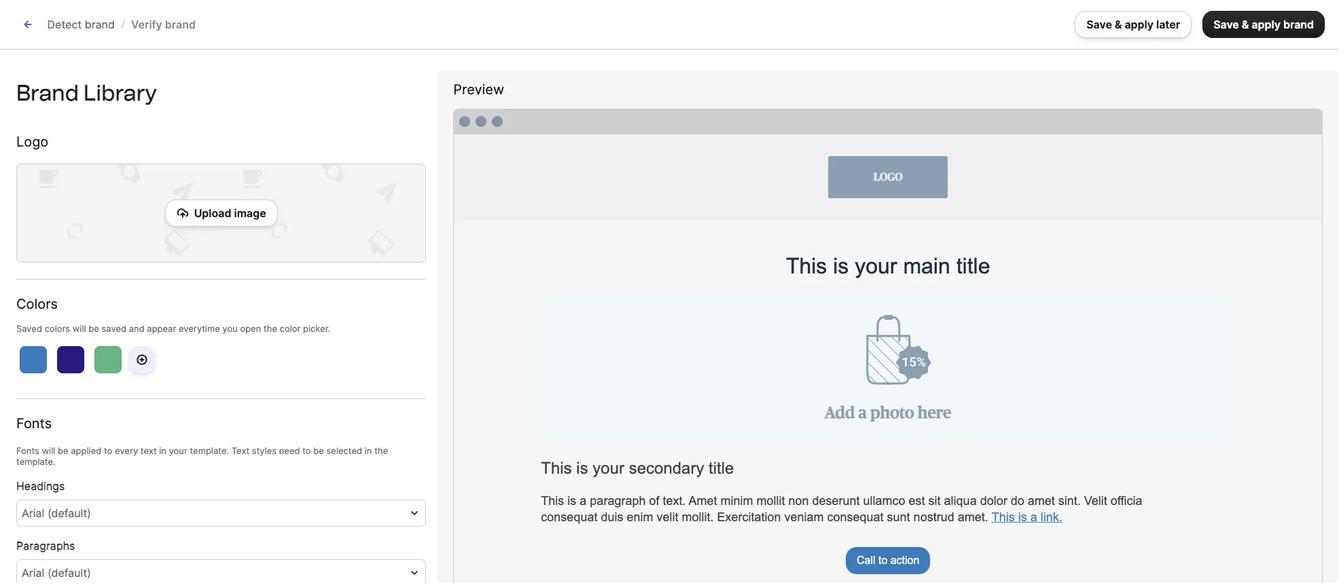 Task type: describe. For each thing, give the bounding box(es) containing it.
styles
[[252, 446, 277, 457]]

link.
[[1041, 511, 1063, 525]]

call to action button
[[846, 548, 931, 575]]

a for this is a paragraph of text. amet minim mollit non deserunt ullamco est sit aliqua dolor do amet sint. velit officia consequat duis enim velit mollit. exercitation veniam consequat sunt nostrud amet.
[[580, 495, 587, 509]]

brand inside button
[[1284, 18, 1315, 31]]

background image
[[17, 165, 426, 263]]

text
[[232, 446, 250, 457]]

colors
[[16, 297, 58, 313]]

is for this is your secondary title
[[577, 460, 589, 478]]

amet.
[[958, 511, 989, 525]]

is for this is a link.
[[1019, 511, 1028, 525]]

apply for brand
[[1252, 18, 1281, 31]]

the inside fonts will be applied to every text in your template. text styles need to be selected in the template.
[[375, 446, 388, 457]]

logo
[[16, 134, 48, 151]]

0 horizontal spatial template.
[[16, 457, 56, 468]]

2 arial (default) button from the top
[[16, 560, 426, 584]]

saved
[[16, 324, 42, 335]]

add a photo here
[[825, 406, 952, 422]]

& for save & apply brand
[[1243, 18, 1250, 31]]

save for save & apply later
[[1087, 18, 1113, 31]]

nostrud
[[914, 511, 955, 525]]

is for this is a paragraph of text. amet minim mollit non deserunt ullamco est sit aliqua dolor do amet sint. velit officia consequat duis enim velit mollit. exercitation veniam consequat sunt nostrud amet.
[[568, 495, 577, 509]]

here
[[918, 406, 952, 422]]

1 horizontal spatial template.
[[190, 446, 229, 457]]

to inside the 'call to action' button
[[879, 556, 888, 567]]

this for this is your secondary title
[[541, 460, 572, 478]]

1 horizontal spatial a
[[859, 406, 867, 422]]

your for this is your main title
[[855, 254, 898, 279]]

brand
[[16, 81, 79, 106]]

detect
[[47, 18, 82, 31]]

dolor
[[981, 495, 1008, 509]]

sit
[[929, 495, 941, 509]]

1 horizontal spatial to
[[303, 446, 311, 457]]

1 brand from the left
[[85, 18, 115, 31]]

this for this is your main title
[[786, 254, 828, 279]]

selected
[[327, 446, 362, 457]]

velit
[[657, 511, 679, 525]]

non
[[789, 495, 809, 509]]

this is your secondary title
[[541, 460, 735, 478]]

2 consequat from the left
[[828, 511, 884, 525]]

need
[[279, 446, 300, 457]]

open
[[240, 324, 261, 335]]

paragraphs
[[16, 540, 75, 554]]

mollit.
[[682, 511, 714, 525]]

save & apply later
[[1087, 18, 1181, 31]]

and
[[129, 324, 145, 335]]

minim
[[721, 495, 754, 509]]

library
[[84, 81, 157, 106]]

headings
[[16, 480, 65, 494]]

est
[[909, 495, 926, 509]]

& for save & apply later
[[1115, 18, 1123, 31]]

2 horizontal spatial be
[[314, 446, 324, 457]]

photo
[[871, 406, 915, 422]]

0 horizontal spatial the
[[264, 324, 277, 335]]

save & apply brand
[[1214, 18, 1315, 31]]

upload image button
[[165, 200, 278, 227]]

is for this is your main title
[[834, 254, 849, 279]]

your inside fonts will be applied to every text in your template. text styles need to be selected in the template.
[[169, 446, 187, 457]]

velit
[[1085, 495, 1108, 509]]

fonts will be applied to every text in your template. text styles need to be selected in the template.
[[16, 446, 388, 468]]

a for this is a link.
[[1031, 511, 1038, 525]]

secondary
[[629, 460, 705, 478]]

mollit
[[757, 495, 786, 509]]

save & apply later button
[[1076, 11, 1193, 38]]

(default) for 1st arial (default) popup button from the top of the page
[[48, 507, 91, 521]]

amet
[[1028, 495, 1056, 509]]

detect brand
[[47, 18, 115, 31]]

(default) for 2nd arial (default) popup button from the top
[[48, 567, 91, 581]]

2 arial (default) from the top
[[22, 567, 91, 581]]

2 in from the left
[[365, 446, 372, 457]]

1 arial (default) from the top
[[22, 507, 91, 521]]

every
[[115, 446, 138, 457]]

logo
[[874, 172, 903, 183]]

you
[[223, 324, 238, 335]]

paragraph
[[590, 495, 646, 509]]

preview
[[454, 82, 505, 98]]

this is your main title
[[786, 254, 991, 279]]



Task type: locate. For each thing, give the bounding box(es) containing it.
template. up headings
[[16, 457, 56, 468]]

(default) down headings
[[48, 507, 91, 521]]

1 & from the left
[[1115, 18, 1123, 31]]

apply for later
[[1125, 18, 1154, 31]]

your up paragraph
[[593, 460, 625, 478]]

sint.
[[1059, 495, 1081, 509]]

1 arial (default) button from the top
[[16, 501, 426, 528]]

veniam
[[785, 511, 824, 525]]

2 brand from the left
[[1284, 18, 1315, 31]]

save for save & apply brand
[[1214, 18, 1240, 31]]

0 horizontal spatial in
[[159, 446, 167, 457]]

1 vertical spatial the
[[375, 446, 388, 457]]

& inside save & apply brand button
[[1243, 18, 1250, 31]]

0 vertical spatial arial (default) button
[[16, 501, 426, 528]]

0 vertical spatial will
[[73, 324, 86, 335]]

this
[[786, 254, 828, 279], [541, 460, 572, 478], [541, 495, 564, 509], [992, 511, 1015, 525]]

is inside this is a paragraph of text. amet minim mollit non deserunt ullamco est sit aliqua dolor do amet sint. velit officia consequat duis enim velit mollit. exercitation veniam consequat sunt nostrud amet.
[[568, 495, 577, 509]]

upload image
[[194, 207, 266, 221]]

1 horizontal spatial in
[[365, 446, 372, 457]]

arial (default) button
[[16, 501, 426, 528], [16, 560, 426, 584]]

colors
[[45, 324, 70, 335]]

fonts for fonts will be applied to every text in your template. text styles need to be selected in the template.
[[16, 446, 39, 457]]

1 vertical spatial arial (default) button
[[16, 560, 426, 584]]

0 vertical spatial a
[[859, 406, 867, 422]]

0 horizontal spatial brand
[[85, 18, 115, 31]]

aliqua
[[945, 495, 977, 509]]

1 horizontal spatial apply
[[1252, 18, 1281, 31]]

exercitation
[[718, 511, 781, 525]]

in
[[159, 446, 167, 457], [365, 446, 372, 457]]

1 horizontal spatial consequat
[[828, 511, 884, 525]]

a left paragraph
[[580, 495, 587, 509]]

template.
[[190, 446, 229, 457], [16, 457, 56, 468]]

your for this is your secondary title
[[593, 460, 625, 478]]

title
[[957, 254, 991, 279], [709, 460, 735, 478]]

0 vertical spatial title
[[957, 254, 991, 279]]

the right selected
[[375, 446, 388, 457]]

apply
[[1125, 18, 1154, 31], [1252, 18, 1281, 31]]

in right selected
[[365, 446, 372, 457]]

will right colors
[[73, 324, 86, 335]]

this is a paragraph of text. amet minim mollit non deserunt ullamco est sit aliqua dolor do amet sint. velit officia consequat duis enim velit mollit. exercitation veniam consequat sunt nostrud amet.
[[541, 495, 1143, 525]]

this for this is a paragraph of text. amet minim mollit non deserunt ullamco est sit aliqua dolor do amet sint. velit officia consequat duis enim velit mollit. exercitation veniam consequat sunt nostrud amet.
[[541, 495, 564, 509]]

title for this is your secondary title
[[709, 460, 735, 478]]

be left applied
[[58, 446, 68, 457]]

action
[[891, 556, 920, 567]]

to right call
[[879, 556, 888, 567]]

1 save from the left
[[1087, 18, 1113, 31]]

title right "main"
[[957, 254, 991, 279]]

1 vertical spatial your
[[169, 446, 187, 457]]

later
[[1157, 18, 1181, 31]]

applied
[[71, 446, 101, 457]]

1 fonts from the top
[[16, 416, 52, 433]]

0 horizontal spatial apply
[[1125, 18, 1154, 31]]

0 vertical spatial arial
[[22, 507, 44, 521]]

0 horizontal spatial to
[[104, 446, 112, 457]]

0 vertical spatial (default)
[[48, 507, 91, 521]]

1 horizontal spatial the
[[375, 446, 388, 457]]

main
[[904, 254, 951, 279]]

everytime
[[179, 324, 220, 335]]

a left link.
[[1031, 511, 1038, 525]]

fonts inside fonts will be applied to every text in your template. text styles need to be selected in the template.
[[16, 446, 39, 457]]

detect brand link
[[45, 16, 118, 33]]

2 arial from the top
[[22, 567, 44, 581]]

2 vertical spatial a
[[1031, 511, 1038, 525]]

arial
[[22, 507, 44, 521], [22, 567, 44, 581]]

in right the text
[[159, 446, 167, 457]]

1 arial from the top
[[22, 507, 44, 521]]

0 vertical spatial arial (default)
[[22, 507, 91, 521]]

save
[[1087, 18, 1113, 31], [1214, 18, 1240, 31]]

add
[[825, 406, 855, 422]]

saved
[[102, 324, 126, 335]]

apply inside save & apply brand button
[[1252, 18, 1281, 31]]

arial for 1st arial (default) popup button from the top of the page
[[22, 507, 44, 521]]

2 horizontal spatial your
[[855, 254, 898, 279]]

your
[[855, 254, 898, 279], [169, 446, 187, 457], [593, 460, 625, 478]]

this is a link.
[[992, 511, 1063, 525]]

fonts for fonts
[[16, 416, 52, 433]]

1 vertical spatial a
[[580, 495, 587, 509]]

1 horizontal spatial be
[[89, 324, 99, 335]]

your left "main"
[[855, 254, 898, 279]]

None field
[[22, 506, 405, 522], [22, 566, 405, 582], [22, 506, 405, 522], [22, 566, 405, 582]]

1 horizontal spatial will
[[73, 324, 86, 335]]

consequat down deserunt
[[828, 511, 884, 525]]

1 horizontal spatial brand
[[1284, 18, 1315, 31]]

text
[[141, 446, 157, 457]]

arial (default) down paragraphs
[[22, 567, 91, 581]]

apply inside save & apply later button
[[1125, 18, 1154, 31]]

brand
[[85, 18, 115, 31], [1284, 18, 1315, 31]]

duis
[[601, 511, 624, 525]]

will inside fonts will be applied to every text in your template. text styles need to be selected in the template.
[[42, 446, 55, 457]]

saved colors will be saved and appear everytime you open the color picker.
[[16, 324, 331, 335]]

is
[[834, 254, 849, 279], [577, 460, 589, 478], [568, 495, 577, 509], [1019, 511, 1028, 525]]

sunt
[[888, 511, 911, 525]]

arial (default) down headings
[[22, 507, 91, 521]]

deserunt
[[813, 495, 860, 509]]

arial down paragraphs
[[22, 567, 44, 581]]

1 vertical spatial fonts
[[16, 446, 39, 457]]

will
[[73, 324, 86, 335], [42, 446, 55, 457]]

0 vertical spatial your
[[855, 254, 898, 279]]

1 in from the left
[[159, 446, 167, 457]]

a
[[859, 406, 867, 422], [580, 495, 587, 509], [1031, 511, 1038, 525]]

save & apply brand button
[[1203, 11, 1326, 38]]

arial down headings
[[22, 507, 44, 521]]

ullamco
[[864, 495, 906, 509]]

picker.
[[303, 324, 331, 335]]

appear
[[147, 324, 176, 335]]

1 apply from the left
[[1125, 18, 1154, 31]]

1 consequat from the left
[[541, 511, 598, 525]]

this for this is a link.
[[992, 511, 1015, 525]]

arial for 2nd arial (default) popup button from the top
[[22, 567, 44, 581]]

1 horizontal spatial your
[[593, 460, 625, 478]]

to left every
[[104, 446, 112, 457]]

call to action
[[857, 556, 920, 567]]

0 vertical spatial the
[[264, 324, 277, 335]]

(default) down paragraphs
[[48, 567, 91, 581]]

2 & from the left
[[1243, 18, 1250, 31]]

a right add
[[859, 406, 867, 422]]

will up headings
[[42, 446, 55, 457]]

1 horizontal spatial &
[[1243, 18, 1250, 31]]

consequat
[[541, 511, 598, 525], [828, 511, 884, 525]]

0 horizontal spatial title
[[709, 460, 735, 478]]

of
[[650, 495, 660, 509]]

your right the text
[[169, 446, 187, 457]]

title up minim
[[709, 460, 735, 478]]

1 horizontal spatial title
[[957, 254, 991, 279]]

the left color
[[264, 324, 277, 335]]

to right need
[[303, 446, 311, 457]]

call
[[857, 556, 876, 567]]

& inside save & apply later button
[[1115, 18, 1123, 31]]

brand library
[[16, 81, 157, 106]]

the
[[264, 324, 277, 335], [375, 446, 388, 457]]

(default)
[[48, 507, 91, 521], [48, 567, 91, 581]]

be left selected
[[314, 446, 324, 457]]

2 vertical spatial your
[[593, 460, 625, 478]]

1 vertical spatial title
[[709, 460, 735, 478]]

&
[[1115, 18, 1123, 31], [1243, 18, 1250, 31]]

be left saved
[[89, 324, 99, 335]]

a inside this is a paragraph of text. amet minim mollit non deserunt ullamco est sit aliqua dolor do amet sint. velit officia consequat duis enim velit mollit. exercitation veniam consequat sunt nostrud amet.
[[580, 495, 587, 509]]

fonts
[[16, 416, 52, 433], [16, 446, 39, 457]]

0 horizontal spatial will
[[42, 446, 55, 457]]

0 horizontal spatial be
[[58, 446, 68, 457]]

0 horizontal spatial &
[[1115, 18, 1123, 31]]

1 horizontal spatial save
[[1214, 18, 1240, 31]]

do
[[1011, 495, 1025, 509]]

this inside this is a paragraph of text. amet minim mollit non deserunt ullamco est sit aliqua dolor do amet sint. velit officia consequat duis enim velit mollit. exercitation veniam consequat sunt nostrud amet.
[[541, 495, 564, 509]]

enim
[[627, 511, 654, 525]]

0 horizontal spatial a
[[580, 495, 587, 509]]

amet
[[689, 495, 718, 509]]

0 horizontal spatial save
[[1087, 18, 1113, 31]]

consequat left duis
[[541, 511, 598, 525]]

1 (default) from the top
[[48, 507, 91, 521]]

2 (default) from the top
[[48, 567, 91, 581]]

arial (default)
[[22, 507, 91, 521], [22, 567, 91, 581]]

template. left text
[[190, 446, 229, 457]]

2 apply from the left
[[1252, 18, 1281, 31]]

1 vertical spatial arial (default)
[[22, 567, 91, 581]]

1 vertical spatial (default)
[[48, 567, 91, 581]]

upload
[[194, 207, 232, 221]]

2 save from the left
[[1214, 18, 1240, 31]]

2 horizontal spatial to
[[879, 556, 888, 567]]

title for this is your main title
[[957, 254, 991, 279]]

officia
[[1111, 495, 1143, 509]]

1 vertical spatial will
[[42, 446, 55, 457]]

0 horizontal spatial consequat
[[541, 511, 598, 525]]

2 fonts from the top
[[16, 446, 39, 457]]

0 horizontal spatial your
[[169, 446, 187, 457]]

color
[[280, 324, 301, 335]]

this inside this is a link. link
[[992, 511, 1015, 525]]

image
[[234, 207, 266, 221]]

0 vertical spatial fonts
[[16, 416, 52, 433]]

to
[[104, 446, 112, 457], [303, 446, 311, 457], [879, 556, 888, 567]]

2 horizontal spatial a
[[1031, 511, 1038, 525]]

this is a link. link
[[992, 510, 1063, 526]]

1 vertical spatial arial
[[22, 567, 44, 581]]

text.
[[663, 495, 686, 509]]

be
[[89, 324, 99, 335], [58, 446, 68, 457], [314, 446, 324, 457]]



Task type: vqa. For each thing, say whether or not it's contained in the screenshot.
left a
yes



